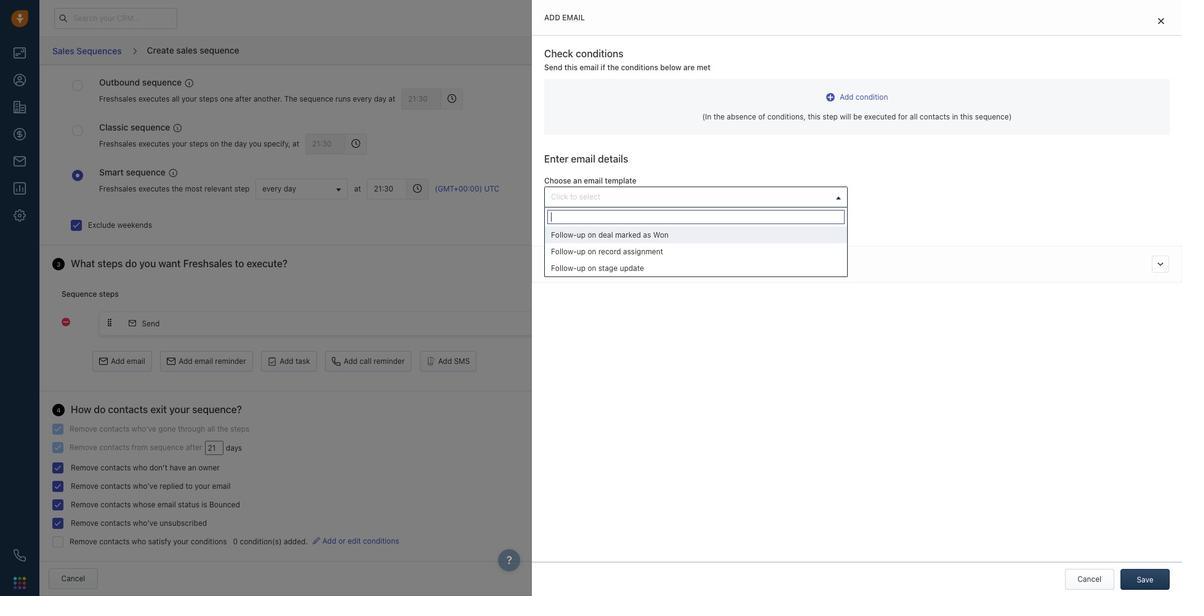 Task type: describe. For each thing, give the bounding box(es) containing it.
exclude
[[88, 220, 115, 229]]

(gmt+00:00)
[[435, 184, 482, 193]]

0 vertical spatial add email
[[545, 13, 585, 22]]

on for follow-up on stage update
[[588, 263, 597, 273]]

advanced
[[545, 259, 586, 269]]

an inside a sales sequence is a series of steps you can set up to nurture contacts in the crm. a step can be an email, task, call reminder, email reminder, or sms. once your steps are lined up, the crm executes them automatically for you.
[[994, 110, 1002, 119]]

the left most
[[172, 184, 183, 193]]

what are sales sequences?
[[910, 78, 1021, 89]]

phone image
[[14, 550, 26, 562]]

through
[[178, 424, 205, 434]]

runs
[[336, 94, 351, 104]]

email up sequence?
[[195, 357, 213, 366]]

the
[[284, 94, 298, 104]]

click
[[551, 192, 569, 201]]

bounced
[[209, 500, 240, 509]]

phone element
[[7, 543, 32, 568]]

on for follow-up on record assignment
[[588, 247, 597, 256]]

smart
[[99, 167, 124, 177]]

sales
[[52, 45, 74, 56]]

whose
[[133, 500, 156, 509]]

steps up most
[[189, 139, 208, 149]]

sequence
[[62, 289, 97, 298]]

freshsales for outbound
[[99, 94, 136, 104]]

email,
[[1004, 110, 1025, 119]]

contacts up you.
[[920, 112, 951, 122]]

record
[[599, 247, 621, 256]]

add sms
[[438, 357, 470, 366]]

(in the absence of conditions, this step will be executed for all contacts in this sequence)
[[703, 112, 1012, 122]]

follow-up on deal marked as won option
[[545, 226, 848, 243]]

steps up sequence steps
[[98, 258, 123, 269]]

be inside a sales sequence is a series of steps you can set up to nurture contacts in the crm. a step can be an email, task, call reminder, email reminder, or sms. once your steps are lined up, the crm executes them automatically for you.
[[983, 110, 992, 119]]

call inside button
[[360, 357, 372, 366]]

0 vertical spatial all
[[172, 94, 180, 104]]

email up check
[[563, 13, 585, 22]]

dialog containing check conditions
[[532, 0, 1183, 596]]

who for satisfy
[[132, 537, 146, 546]]

1 horizontal spatial cancel
[[1078, 575, 1102, 584]]

the up sms. at the right top
[[910, 110, 921, 119]]

a sales sequence is a series of steps you can set up to nurture contacts in the crm. a step can be an email, task, call reminder, email reminder, or sms. once your steps are lined up, the crm executes them automatically for you.
[[910, 100, 1168, 140]]

add condition link
[[826, 92, 889, 102]]

1 horizontal spatial an
[[574, 176, 582, 186]]

email inside check conditions send this email if the conditions below are met
[[580, 63, 599, 72]]

contacts for remove contacts who've unsubscribed
[[101, 519, 131, 528]]

remove contacts who satisfy your conditions
[[70, 537, 227, 546]]

for inside a sales sequence is a series of steps you can set up to nurture contacts in the crm. a step can be an email, task, call reminder, email reminder, or sms. once your steps are lined up, the crm executes them automatically for you.
[[910, 131, 920, 140]]

every inside button
[[263, 184, 282, 193]]

remove for remove contacts who don't have an owner
[[71, 463, 99, 472]]

0 horizontal spatial do
[[94, 404, 106, 415]]

status
[[178, 500, 200, 509]]

smart sequence
[[99, 167, 166, 177]]

this inside check conditions send this email if the conditions below are met
[[565, 63, 578, 72]]

click to select
[[551, 192, 601, 201]]

email down replied
[[158, 500, 176, 509]]

call inside a sales sequence is a series of steps you can set up to nurture contacts in the crm. a step can be an email, task, call reminder, email reminder, or sms. once your steps are lined up, the crm executes them automatically for you.
[[1046, 110, 1058, 119]]

0 horizontal spatial in
[[953, 112, 959, 122]]

lined
[[1002, 121, 1019, 130]]

2 horizontal spatial this
[[961, 112, 974, 122]]

0 horizontal spatial for
[[899, 112, 908, 122]]

advanced email settings
[[545, 259, 653, 269]]

remove for remove contacts from sequence after
[[70, 443, 97, 452]]

<span class=" ">sales reps can use this for weekly check-ins with leads and to run renewal campaigns e.g. renewing a contract</span> image
[[173, 124, 182, 132]]

0 horizontal spatial send
[[142, 319, 160, 328]]

0
[[233, 537, 238, 547]]

freshsales executes all your steps one after another. the sequence runs every day at
[[99, 94, 396, 104]]

as
[[644, 230, 651, 239]]

days
[[226, 443, 242, 453]]

are inside check conditions send this email if the conditions below are met
[[684, 63, 695, 72]]

up for follow-up on deal marked as won
[[577, 230, 586, 239]]

the down sequence?
[[217, 424, 229, 434]]

marked
[[616, 230, 641, 239]]

reminder for add email reminder
[[215, 357, 246, 366]]

executes for outbound sequence
[[139, 94, 170, 104]]

(gmt+00:00) utc
[[435, 184, 500, 193]]

every day
[[263, 184, 296, 193]]

1 vertical spatial or
[[339, 537, 346, 546]]

your inside a sales sequence is a series of steps you can set up to nurture contacts in the crm. a step can be an email, task, call reminder, email reminder, or sms. once your steps are lined up, the crm executes them automatically for you.
[[951, 121, 966, 130]]

2 horizontal spatial sales
[[949, 78, 970, 89]]

classic
[[99, 122, 128, 132]]

add inside add sms button
[[438, 357, 452, 366]]

another.
[[254, 94, 282, 104]]

follow-up on deal marked as won
[[551, 230, 669, 239]]

remove contacts who've unsubscribed
[[71, 519, 207, 528]]

steps left one
[[199, 94, 218, 104]]

follow- for follow-up on deal marked as won
[[551, 230, 577, 239]]

1 horizontal spatial this
[[808, 112, 821, 122]]

sms.
[[910, 121, 928, 130]]

sequence left <span class=" ">sales reps can use this for traditional drip campaigns e.g. reengaging with cold prospects</span> image
[[142, 77, 182, 87]]

0 horizontal spatial at
[[293, 139, 299, 149]]

1 vertical spatial day
[[234, 139, 247, 149]]

add task button
[[261, 351, 317, 372]]

1 vertical spatial can
[[968, 110, 981, 119]]

have
[[170, 463, 186, 472]]

to inside dropdown button
[[571, 192, 578, 201]]

in inside a sales sequence is a series of steps you can set up to nurture contacts in the crm. a step can be an email, task, call reminder, email reminder, or sms. once your steps are lined up, the crm executes them automatically for you.
[[1162, 100, 1168, 109]]

contacts for remove contacts from sequence after
[[99, 443, 130, 452]]

up,
[[1021, 121, 1032, 130]]

outbound sequence
[[99, 77, 182, 87]]

what steps do you want freshsales to execute?
[[71, 258, 288, 269]]

Search your CRM... text field
[[54, 8, 177, 29]]

executes inside a sales sequence is a series of steps you can set up to nurture contacts in the crm. a step can be an email, task, call reminder, email reminder, or sms. once your steps are lined up, the crm executes them automatically for you.
[[1066, 121, 1097, 130]]

add inside add task button
[[280, 357, 294, 366]]

1 reminder, from the left
[[1060, 110, 1093, 119]]

edit
[[348, 537, 361, 546]]

email up how do contacts exit your sequence?
[[127, 357, 145, 366]]

your down owner
[[195, 482, 210, 491]]

your right exit
[[169, 404, 190, 415]]

check
[[545, 48, 574, 59]]

sequence)
[[976, 112, 1012, 122]]

execute?
[[247, 258, 288, 269]]

conditions,
[[768, 112, 806, 122]]

(gmt+00:00) utc link
[[435, 184, 500, 194]]

task
[[296, 357, 310, 366]]

crm
[[1047, 121, 1064, 130]]

contacts left exit
[[108, 404, 148, 415]]

weekends
[[117, 220, 152, 229]]

sequence up one
[[200, 45, 239, 55]]

the right "(in"
[[714, 112, 725, 122]]

select
[[580, 192, 601, 201]]

enter
[[545, 154, 569, 165]]

deal
[[599, 230, 613, 239]]

update
[[620, 263, 644, 273]]

sequence left '<span class=" ">sales reps can use this for weekly check-ins with leads and to run renewal campaigns e.g. renewing a contract</span>' image
[[131, 122, 170, 132]]

met
[[697, 63, 711, 72]]

follow-up on record assignment option
[[545, 243, 848, 260]]

0 horizontal spatial an
[[188, 463, 197, 472]]

on up relevant
[[210, 139, 219, 149]]

3
[[57, 260, 61, 268]]

the down one
[[221, 139, 232, 149]]

0 vertical spatial at
[[389, 94, 396, 104]]

won
[[654, 230, 669, 239]]

create for create email template
[[558, 211, 582, 220]]

add email button
[[92, 351, 152, 372]]

email up choose an email template
[[571, 154, 596, 165]]

don't
[[149, 463, 168, 472]]

condition(s)
[[240, 537, 282, 547]]

absence
[[727, 112, 757, 122]]

2 horizontal spatial all
[[910, 112, 918, 122]]

save
[[1137, 575, 1154, 585]]

sales sequences link
[[52, 41, 122, 60]]

outbound
[[99, 77, 140, 87]]

check conditions send this email if the conditions below are met
[[545, 48, 711, 72]]

stage
[[599, 263, 618, 273]]

want
[[159, 258, 181, 269]]

sequence left <span class=" ">sales reps can use this for prospecting and account-based selling e.g. following up with event attendees</span> image
[[126, 167, 166, 177]]

conditions left the 0
[[191, 537, 227, 546]]

added.
[[284, 537, 308, 547]]

sequence right the the in the top left of the page
[[300, 94, 334, 104]]

1 horizontal spatial a
[[944, 110, 949, 119]]

sequence steps
[[62, 289, 119, 298]]

follow-up on record assignment
[[551, 247, 664, 256]]

contacts for remove contacts who satisfy your conditions
[[99, 537, 130, 546]]

follow-up on stage update option
[[545, 260, 848, 276]]

0 vertical spatial every
[[353, 94, 372, 104]]

email inside a sales sequence is a series of steps you can set up to nurture contacts in the crm. a step can be an email, task, call reminder, email reminder, or sms. once your steps are lined up, the crm executes them automatically for you.
[[1095, 110, 1113, 119]]

1 horizontal spatial can
[[1055, 100, 1067, 109]]

step inside a sales sequence is a series of steps you can set up to nurture contacts in the crm. a step can be an email, task, call reminder, email reminder, or sms. once your steps are lined up, the crm executes them automatically for you.
[[951, 110, 966, 119]]

to left execute? on the left
[[235, 258, 244, 269]]

conditions left below in the right of the page
[[621, 63, 659, 72]]

list box containing follow-up on deal marked as won
[[545, 226, 848, 276]]

up for follow-up on record assignment
[[577, 247, 586, 256]]

email up bounced
[[212, 482, 231, 491]]

0 horizontal spatial is
[[202, 500, 207, 509]]

sequence?
[[192, 404, 242, 415]]

remove for remove contacts who satisfy your conditions
[[70, 537, 97, 546]]

remove for remove contacts who've gone through all the steps
[[70, 424, 97, 434]]

conditions up if
[[576, 48, 624, 59]]

0 horizontal spatial be
[[854, 112, 863, 122]]

2 horizontal spatial day
[[374, 94, 387, 104]]

add sms button
[[420, 351, 477, 372]]

nurture
[[1102, 100, 1127, 109]]

exit
[[151, 404, 167, 415]]

steps down the a
[[968, 121, 987, 130]]

remove contacts from sequence after
[[70, 443, 202, 452]]

sales for a
[[917, 100, 935, 109]]



Task type: locate. For each thing, give the bounding box(es) containing it.
of up email, at the top right of page
[[1010, 100, 1017, 109]]

1 vertical spatial after
[[186, 443, 202, 452]]

cancel
[[61, 574, 85, 583], [1078, 575, 1102, 584]]

condition
[[856, 92, 889, 102]]

an down series
[[994, 110, 1002, 119]]

0 vertical spatial who've
[[132, 424, 156, 434]]

do right how
[[94, 404, 106, 415]]

1 horizontal spatial you
[[249, 139, 262, 149]]

1 horizontal spatial for
[[910, 131, 920, 140]]

executes down classic sequence
[[139, 139, 170, 149]]

email down select
[[584, 211, 602, 220]]

can left the "set"
[[1055, 100, 1067, 109]]

freshsales executes your steps on the day you specify, at
[[99, 139, 299, 149]]

1 vertical spatial an
[[574, 176, 582, 186]]

create for create sales sequence
[[147, 45, 174, 55]]

at right every day button
[[354, 184, 361, 193]]

the down task,
[[1034, 121, 1045, 130]]

who've for replied
[[133, 482, 158, 491]]

contacts for remove contacts who don't have an owner
[[101, 463, 131, 472]]

1 horizontal spatial day
[[284, 184, 296, 193]]

0 vertical spatial in
[[1162, 100, 1168, 109]]

2 vertical spatial are
[[989, 121, 1000, 130]]

a
[[910, 100, 915, 109], [944, 110, 949, 119]]

at right runs
[[389, 94, 396, 104]]

your down <span class=" ">sales reps can use this for traditional drip campaigns e.g. reengaging with cold prospects</span> image
[[182, 94, 197, 104]]

0 horizontal spatial a
[[910, 100, 915, 109]]

after down through
[[186, 443, 202, 452]]

is inside a sales sequence is a series of steps you can set up to nurture contacts in the crm. a step can be an email, task, call reminder, email reminder, or sms. once your steps are lined up, the crm executes them automatically for you.
[[973, 100, 979, 109]]

sms
[[454, 357, 470, 366]]

1 follow- from the top
[[551, 230, 577, 239]]

1 vertical spatial every
[[263, 184, 282, 193]]

every day button
[[256, 178, 348, 199]]

remove for remove contacts who've unsubscribed
[[71, 519, 99, 528]]

cancel button right freshworks switcher icon
[[49, 569, 98, 590]]

who've for unsubscribed
[[133, 519, 158, 528]]

1 vertical spatial template
[[604, 211, 635, 220]]

utc
[[484, 184, 500, 193]]

freshsales down smart
[[99, 184, 136, 193]]

1 horizontal spatial is
[[973, 100, 979, 109]]

steps up task,
[[1019, 100, 1038, 109]]

reminder, up automatically
[[1115, 110, 1148, 119]]

0 vertical spatial after
[[235, 94, 252, 104]]

contacts down the remove contacts who've unsubscribed
[[99, 537, 130, 546]]

1 vertical spatial add email
[[111, 357, 145, 366]]

step inside dialog
[[823, 112, 838, 122]]

email
[[590, 259, 613, 269]]

contacts
[[1130, 100, 1160, 109], [920, 112, 951, 122], [108, 404, 148, 415], [99, 424, 130, 434], [99, 443, 130, 452], [101, 463, 131, 472], [101, 482, 131, 491], [101, 500, 131, 509], [101, 519, 131, 528], [99, 537, 130, 546]]

reminder left add sms button
[[374, 357, 405, 366]]

you
[[1040, 100, 1052, 109], [249, 139, 262, 149], [139, 258, 156, 269]]

for down sms. at the right top
[[910, 131, 920, 140]]

send inside check conditions send this email if the conditions below are met
[[545, 63, 563, 72]]

steps up days
[[231, 424, 250, 434]]

on inside option
[[588, 263, 597, 273]]

1 vertical spatial follow-
[[551, 247, 577, 256]]

add or edit conditions
[[323, 537, 399, 546]]

0 vertical spatial you
[[1040, 100, 1052, 109]]

0 horizontal spatial are
[[684, 63, 695, 72]]

the right if
[[608, 63, 619, 72]]

0 vertical spatial are
[[684, 63, 695, 72]]

you inside a sales sequence is a series of steps you can set up to nurture contacts in the crm. a step can be an email, task, call reminder, email reminder, or sms. once your steps are lined up, the crm executes them automatically for you.
[[1040, 100, 1052, 109]]

all right through
[[207, 424, 215, 434]]

1 horizontal spatial are
[[934, 78, 947, 89]]

on left deal
[[588, 230, 597, 239]]

0 horizontal spatial all
[[172, 94, 180, 104]]

contacts for remove contacts who've replied to your email
[[101, 482, 131, 491]]

2 horizontal spatial an
[[994, 110, 1002, 119]]

sales up <span class=" ">sales reps can use this for traditional drip campaigns e.g. reengaging with cold prospects</span> image
[[176, 45, 197, 55]]

0 horizontal spatial step
[[235, 184, 250, 193]]

specify,
[[264, 139, 291, 149]]

up inside a sales sequence is a series of steps you can set up to nurture contacts in the crm. a step can be an email, task, call reminder, email reminder, or sms. once your steps are lined up, the crm executes them automatically for you.
[[1082, 100, 1091, 109]]

sequences?
[[972, 78, 1021, 89]]

will
[[840, 112, 852, 122]]

executes down the "set"
[[1066, 121, 1097, 130]]

what up crm.
[[910, 78, 931, 89]]

create
[[147, 45, 174, 55], [558, 211, 582, 220]]

to
[[1093, 100, 1100, 109], [571, 192, 578, 201], [235, 258, 244, 269], [186, 482, 193, 491]]

0 vertical spatial can
[[1055, 100, 1067, 109]]

executed
[[865, 112, 897, 122]]

sequence inside a sales sequence is a series of steps you can set up to nurture contacts in the crm. a step can be an email, task, call reminder, email reminder, or sms. once your steps are lined up, the crm executes them automatically for you.
[[937, 100, 971, 109]]

step right crm.
[[951, 110, 966, 119]]

0 condition(s) added.
[[233, 537, 308, 547]]

1 vertical spatial who've
[[133, 482, 158, 491]]

add email reminder button
[[160, 351, 253, 372]]

1 vertical spatial are
[[934, 78, 947, 89]]

after right one
[[235, 94, 252, 104]]

0 horizontal spatial reminder,
[[1060, 110, 1093, 119]]

to right replied
[[186, 482, 193, 491]]

day inside button
[[284, 184, 296, 193]]

task,
[[1027, 110, 1044, 119]]

1 horizontal spatial at
[[354, 184, 361, 193]]

0 horizontal spatial can
[[968, 110, 981, 119]]

satisfy
[[148, 537, 171, 546]]

2 horizontal spatial at
[[389, 94, 396, 104]]

close image
[[1159, 17, 1165, 25]]

call
[[1046, 110, 1058, 119], [360, 357, 372, 366]]

<span class=" ">sales reps can use this for prospecting and account-based selling e.g. following up with event attendees</span> image
[[169, 169, 177, 177]]

1 vertical spatial is
[[202, 500, 207, 509]]

0 horizontal spatial every
[[263, 184, 282, 193]]

add condition
[[840, 92, 889, 102]]

relevant
[[205, 184, 232, 193]]

1 vertical spatial do
[[94, 404, 106, 415]]

do left the "want"
[[125, 258, 137, 269]]

1 horizontal spatial sales
[[917, 100, 935, 109]]

choose an email template
[[545, 176, 637, 186]]

up inside follow-up on deal marked as won option
[[577, 230, 586, 239]]

assignment
[[623, 247, 664, 256]]

email up select
[[584, 176, 603, 186]]

you up task,
[[1040, 100, 1052, 109]]

0 vertical spatial for
[[899, 112, 908, 122]]

steps
[[199, 94, 218, 104], [1019, 100, 1038, 109], [968, 121, 987, 130], [189, 139, 208, 149], [98, 258, 123, 269], [99, 289, 119, 298], [231, 424, 250, 434]]

conditions right edit
[[363, 537, 399, 546]]

email up them at right top
[[1095, 110, 1113, 119]]

1 vertical spatial all
[[910, 112, 918, 122]]

series
[[987, 100, 1008, 109]]

add email
[[545, 13, 585, 22], [111, 357, 145, 366]]

crm.
[[923, 110, 942, 119]]

add
[[545, 13, 561, 22], [840, 92, 854, 102], [111, 357, 125, 366], [179, 357, 193, 366], [280, 357, 294, 366], [344, 357, 358, 366], [438, 357, 452, 366], [323, 537, 337, 546]]

is
[[973, 100, 979, 109], [202, 500, 207, 509]]

your down unsubscribed
[[173, 537, 189, 546]]

1 reminder from the left
[[215, 357, 246, 366]]

executes down <span class=" ">sales reps can use this for prospecting and account-based selling e.g. following up with event attendees</span> image
[[139, 184, 170, 193]]

remove contacts who've gone through all the steps
[[70, 424, 250, 434]]

sales sequences
[[52, 45, 122, 56]]

in up automatically
[[1162, 100, 1168, 109]]

2 reminder from the left
[[374, 357, 405, 366]]

what for what steps do you want freshsales to execute?
[[71, 258, 95, 269]]

2 vertical spatial all
[[207, 424, 215, 434]]

2 vertical spatial sales
[[917, 100, 935, 109]]

a
[[981, 100, 985, 109]]

sales inside a sales sequence is a series of steps you can set up to nurture contacts in the crm. a step can be an email, task, call reminder, email reminder, or sms. once your steps are lined up, the crm executes them automatically for you.
[[917, 100, 935, 109]]

email
[[563, 13, 585, 22], [580, 63, 599, 72], [1095, 110, 1113, 119], [571, 154, 596, 165], [584, 176, 603, 186], [584, 211, 602, 220], [127, 357, 145, 366], [195, 357, 213, 366], [212, 482, 231, 491], [158, 500, 176, 509]]

to inside a sales sequence is a series of steps you can set up to nurture contacts in the crm. a step can be an email, task, call reminder, email reminder, or sms. once your steps are lined up, the crm executes them automatically for you.
[[1093, 100, 1100, 109]]

click to select button
[[545, 186, 848, 207]]

1 horizontal spatial what
[[910, 78, 931, 89]]

of inside a sales sequence is a series of steps you can set up to nurture contacts in the crm. a step can be an email, task, call reminder, email reminder, or sms. once your steps are lined up, the crm executes them automatically for you.
[[1010, 100, 1017, 109]]

this left sequence)
[[961, 112, 974, 122]]

are up crm.
[[934, 78, 947, 89]]

is left the a
[[973, 100, 979, 109]]

0 horizontal spatial add email
[[111, 357, 145, 366]]

how
[[71, 404, 91, 415]]

1 horizontal spatial add email
[[545, 13, 585, 22]]

None text field
[[205, 441, 224, 455]]

executes for classic sequence
[[139, 139, 170, 149]]

1 vertical spatial who
[[132, 537, 146, 546]]

who left don't
[[133, 463, 147, 472]]

are
[[684, 63, 695, 72], [934, 78, 947, 89], [989, 121, 1000, 130]]

2 vertical spatial who've
[[133, 519, 158, 528]]

4
[[57, 406, 61, 414]]

1 horizontal spatial do
[[125, 258, 137, 269]]

all up '<span class=" ">sales reps can use this for weekly check-ins with leads and to run renewal campaigns e.g. renewing a contract</span>' image
[[172, 94, 180, 104]]

1 vertical spatial a
[[944, 110, 949, 119]]

up right the "set"
[[1082, 100, 1091, 109]]

reminder for add call reminder
[[374, 357, 405, 366]]

step left will at the top right of page
[[823, 112, 838, 122]]

2 horizontal spatial you
[[1040, 100, 1052, 109]]

0 vertical spatial follow-
[[551, 230, 577, 239]]

add email up how do contacts exit your sequence?
[[111, 357, 145, 366]]

0 horizontal spatial after
[[186, 443, 202, 452]]

day left specify, at the top
[[234, 139, 247, 149]]

1 horizontal spatial every
[[353, 94, 372, 104]]

your
[[182, 94, 197, 104], [951, 121, 966, 130], [172, 139, 187, 149], [169, 404, 190, 415], [195, 482, 210, 491], [173, 537, 189, 546]]

freshsales right the "want"
[[183, 258, 233, 269]]

sales left sequences?
[[949, 78, 970, 89]]

contacts inside a sales sequence is a series of steps you can set up to nurture contacts in the crm. a step can be an email, task, call reminder, email reminder, or sms. once your steps are lined up, the crm executes them automatically for you.
[[1130, 100, 1160, 109]]

0 vertical spatial create
[[147, 45, 174, 55]]

who down the remove contacts who've unsubscribed
[[132, 537, 146, 546]]

1 horizontal spatial after
[[235, 94, 252, 104]]

0 vertical spatial of
[[1010, 100, 1017, 109]]

0 vertical spatial or
[[1150, 110, 1157, 119]]

up down create email template link
[[577, 230, 586, 239]]

follow- inside option
[[551, 263, 577, 273]]

at right specify, at the top
[[293, 139, 299, 149]]

add task
[[280, 357, 310, 366]]

are inside a sales sequence is a series of steps you can set up to nurture contacts in the crm. a step can be an email, task, call reminder, email reminder, or sms. once your steps are lined up, the crm executes them automatically for you.
[[989, 121, 1000, 130]]

automatically
[[1119, 121, 1165, 130]]

(in
[[703, 112, 712, 122]]

0 horizontal spatial cancel
[[61, 574, 85, 583]]

1 horizontal spatial reminder,
[[1115, 110, 1148, 119]]

sales for create
[[176, 45, 197, 55]]

0 horizontal spatial sales
[[176, 45, 197, 55]]

this down check
[[565, 63, 578, 72]]

what for what are sales sequences?
[[910, 78, 931, 89]]

1 horizontal spatial in
[[1162, 100, 1168, 109]]

reminder, down the "set"
[[1060, 110, 1093, 119]]

to right click
[[571, 192, 578, 201]]

add inside add call reminder button
[[344, 357, 358, 366]]

1 vertical spatial at
[[293, 139, 299, 149]]

template down details
[[605, 176, 637, 186]]

add or edit conditions link
[[313, 537, 399, 546]]

every
[[353, 94, 372, 104], [263, 184, 282, 193]]

reminder up sequence?
[[215, 357, 246, 366]]

0 vertical spatial send
[[545, 63, 563, 72]]

0 horizontal spatial what
[[71, 258, 95, 269]]

a up sms. at the right top
[[910, 100, 915, 109]]

1 vertical spatial you
[[249, 139, 262, 149]]

freshsales executes the most relevant step
[[99, 184, 250, 193]]

0 vertical spatial what
[[910, 78, 931, 89]]

0 horizontal spatial or
[[339, 537, 346, 546]]

1 horizontal spatial step
[[823, 112, 838, 122]]

follow- for follow-up on stage update
[[551, 263, 577, 273]]

executes down outbound sequence
[[139, 94, 170, 104]]

0 horizontal spatial call
[[360, 357, 372, 366]]

1 vertical spatial sales
[[949, 78, 970, 89]]

on for follow-up on deal marked as won
[[588, 230, 597, 239]]

0 vertical spatial template
[[605, 176, 637, 186]]

remove
[[70, 424, 97, 434], [70, 443, 97, 452], [71, 463, 99, 472], [71, 482, 99, 491], [71, 500, 99, 509], [71, 519, 99, 528], [70, 537, 97, 546]]

follow-
[[551, 230, 577, 239], [551, 247, 577, 256], [551, 263, 577, 273]]

sequence down gone
[[150, 443, 184, 452]]

cancel left save
[[1078, 575, 1102, 584]]

create email template
[[558, 211, 635, 220]]

one
[[220, 94, 233, 104]]

0 horizontal spatial of
[[759, 112, 766, 122]]

do
[[125, 258, 137, 269], [94, 404, 106, 415]]

can down the a
[[968, 110, 981, 119]]

0 vertical spatial do
[[125, 258, 137, 269]]

None search field
[[548, 210, 845, 224]]

0 vertical spatial call
[[1046, 110, 1058, 119]]

steps right sequence
[[99, 289, 119, 298]]

0 horizontal spatial day
[[234, 139, 247, 149]]

freshsales for classic
[[99, 139, 136, 149]]

this right conditions,
[[808, 112, 821, 122]]

cancel right freshworks switcher icon
[[61, 574, 85, 583]]

who've up from
[[132, 424, 156, 434]]

remove contacts who don't have an owner
[[71, 463, 220, 472]]

1 horizontal spatial reminder
[[374, 357, 405, 366]]

up inside follow-up on record assignment option
[[577, 247, 586, 256]]

reminder
[[215, 357, 246, 366], [374, 357, 405, 366]]

0 vertical spatial sales
[[176, 45, 197, 55]]

1 horizontal spatial of
[[1010, 100, 1017, 109]]

remove for remove contacts whose email status is bounced
[[71, 500, 99, 509]]

after
[[235, 94, 252, 104], [186, 443, 202, 452]]

up left email
[[577, 263, 586, 273]]

add email inside add email button
[[111, 357, 145, 366]]

2 vertical spatial an
[[188, 463, 197, 472]]

list box
[[545, 226, 848, 276]]

0 vertical spatial an
[[994, 110, 1002, 119]]

if
[[601, 63, 606, 72]]

0 horizontal spatial you
[[139, 258, 156, 269]]

of right absence
[[759, 112, 766, 122]]

follow- for follow-up on record assignment
[[551, 247, 577, 256]]

contacts down 'remove contacts from sequence after' at the left bottom of page
[[101, 463, 131, 472]]

a up once on the right top of page
[[944, 110, 949, 119]]

you left specify, at the top
[[249, 139, 262, 149]]

conditions
[[576, 48, 624, 59], [621, 63, 659, 72], [363, 537, 399, 546], [191, 537, 227, 546]]

an up click to select
[[574, 176, 582, 186]]

add inside add email button
[[111, 357, 125, 366]]

be
[[983, 110, 992, 119], [854, 112, 863, 122]]

what right 3
[[71, 258, 95, 269]]

contacts up automatically
[[1130, 100, 1160, 109]]

or up automatically
[[1150, 110, 1157, 119]]

contacts left from
[[99, 443, 130, 452]]

1 horizontal spatial all
[[207, 424, 215, 434]]

2 reminder, from the left
[[1115, 110, 1148, 119]]

unsubscribed
[[160, 519, 207, 528]]

every down specify, at the top
[[263, 184, 282, 193]]

remove contacts whose email status is bounced
[[71, 500, 240, 509]]

1 horizontal spatial send
[[545, 63, 563, 72]]

up inside follow-up on stage update option
[[577, 263, 586, 273]]

freshsales for smart
[[99, 184, 136, 193]]

sales up crm.
[[917, 100, 935, 109]]

cancel button
[[49, 569, 98, 590], [1066, 569, 1115, 590]]

2 horizontal spatial are
[[989, 121, 1000, 130]]

who've
[[132, 424, 156, 434], [133, 482, 158, 491], [133, 519, 158, 528]]

your down '<span class=" ">sales reps can use this for weekly check-ins with leads and to run renewal campaigns e.g. renewing a contract</span>' image
[[172, 139, 187, 149]]

on
[[210, 139, 219, 149], [588, 230, 597, 239], [588, 247, 597, 256], [588, 263, 597, 273]]

remove for remove contacts who've replied to your email
[[71, 482, 99, 491]]

day down specify, at the top
[[284, 184, 296, 193]]

reminder,
[[1060, 110, 1093, 119], [1115, 110, 1148, 119]]

add email reminder
[[179, 357, 246, 366]]

send
[[545, 63, 563, 72], [142, 319, 160, 328]]

who've for gone
[[132, 424, 156, 434]]

2 follow- from the top
[[551, 247, 577, 256]]

3 follow- from the top
[[551, 263, 577, 273]]

freshworks switcher image
[[14, 577, 26, 589]]

what
[[910, 78, 931, 89], [71, 258, 95, 269]]

template
[[605, 176, 637, 186], [604, 211, 635, 220]]

template up marked
[[604, 211, 635, 220]]

who've down whose
[[133, 519, 158, 528]]

the inside check conditions send this email if the conditions below are met
[[608, 63, 619, 72]]

2 vertical spatial at
[[354, 184, 361, 193]]

0 horizontal spatial cancel button
[[49, 569, 98, 590]]

up for follow-up on stage update
[[577, 263, 586, 273]]

1 vertical spatial create
[[558, 211, 582, 220]]

the
[[608, 63, 619, 72], [910, 110, 921, 119], [714, 112, 725, 122], [1034, 121, 1045, 130], [221, 139, 232, 149], [172, 184, 183, 193], [217, 424, 229, 434]]

for
[[899, 112, 908, 122], [910, 131, 920, 140]]

executes
[[139, 94, 170, 104], [1066, 121, 1097, 130], [139, 139, 170, 149], [139, 184, 170, 193]]

or inside a sales sequence is a series of steps you can set up to nurture contacts in the crm. a step can be an email, task, call reminder, email reminder, or sms. once your steps are lined up, the crm executes them automatically for you.
[[1150, 110, 1157, 119]]

details
[[598, 154, 629, 165]]

add inside the add email reminder button
[[179, 357, 193, 366]]

contacts up 'remove contacts from sequence after' at the left bottom of page
[[99, 424, 130, 434]]

freshsales down outbound
[[99, 94, 136, 104]]

contacts for remove contacts who've gone through all the steps
[[99, 424, 130, 434]]

executes for smart sequence
[[139, 184, 170, 193]]

on left the "stage"
[[588, 263, 597, 273]]

be down the a
[[983, 110, 992, 119]]

<span class=" ">sales reps can use this for traditional drip campaigns e.g. reengaging with cold prospects</span> image
[[185, 79, 194, 87]]

every right runs
[[353, 94, 372, 104]]

who for don't
[[133, 463, 147, 472]]

1 vertical spatial of
[[759, 112, 766, 122]]

owner
[[199, 463, 220, 472]]

contacts for remove contacts whose email status is bounced
[[101, 500, 131, 509]]

dialog
[[532, 0, 1183, 596]]

1 vertical spatial what
[[71, 258, 95, 269]]

1 horizontal spatial cancel button
[[1066, 569, 1115, 590]]



Task type: vqa. For each thing, say whether or not it's contained in the screenshot.
left Reply
no



